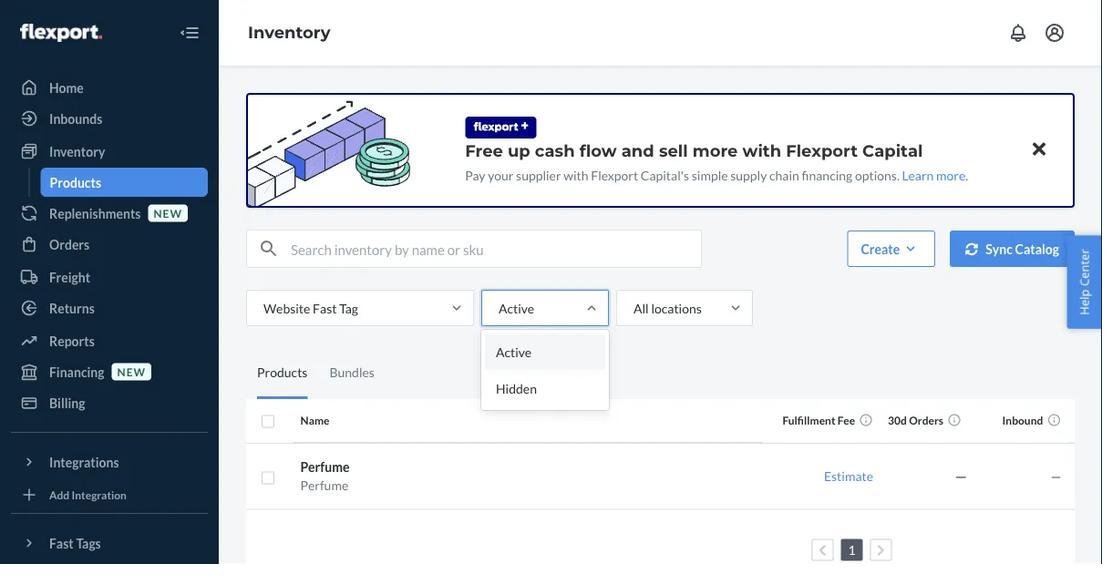 Task type: describe. For each thing, give the bounding box(es) containing it.
replenishments
[[49, 206, 141, 221]]

0 vertical spatial more
[[693, 140, 738, 161]]

fast tags button
[[11, 529, 208, 558]]

billing link
[[11, 389, 208, 418]]

learn
[[903, 167, 934, 183]]

inbound
[[1003, 414, 1044, 427]]

sync catalog button
[[951, 231, 1075, 267]]

Search inventory by name or sku text field
[[291, 231, 701, 267]]

fulfillment fee
[[783, 414, 856, 427]]

new for financing
[[117, 365, 146, 378]]

freight link
[[11, 263, 208, 292]]

help center
[[1077, 249, 1093, 315]]

cash
[[535, 140, 575, 161]]

free up cash flow and sell more with flexport capital pay your supplier with flexport capital's simple supply chain financing options. learn more .
[[465, 140, 969, 183]]

catalog
[[1016, 241, 1060, 257]]

integrations
[[49, 455, 119, 470]]

sell
[[659, 140, 688, 161]]

1 vertical spatial more
[[937, 167, 966, 183]]

your
[[488, 167, 514, 183]]

center
[[1077, 249, 1093, 287]]

add
[[49, 488, 70, 502]]

products inside the "products" link
[[50, 175, 101, 190]]

1 horizontal spatial inventory link
[[248, 22, 331, 43]]

30d
[[888, 414, 907, 427]]

learn more link
[[903, 167, 966, 183]]

capital's
[[641, 167, 690, 183]]

close image
[[1033, 138, 1046, 160]]

simple
[[692, 167, 728, 183]]

hidden
[[496, 381, 537, 396]]

website
[[264, 301, 310, 316]]

0 vertical spatial with
[[743, 140, 782, 161]]

—
[[1051, 469, 1062, 484]]

bundles
[[330, 365, 375, 380]]

products link
[[41, 168, 208, 197]]

0 vertical spatial fast
[[313, 301, 337, 316]]

add integration
[[49, 488, 127, 502]]

open notifications image
[[1008, 22, 1030, 44]]

1 vertical spatial flexport
[[591, 167, 639, 183]]

0 horizontal spatial inventory link
[[11, 137, 208, 166]]

flexport logo image
[[20, 24, 102, 42]]

0 horizontal spatial orders
[[49, 237, 90, 252]]

1 horizontal spatial orders
[[909, 414, 944, 427]]

fast inside fast tags dropdown button
[[49, 536, 74, 551]]

fulfillment
[[783, 414, 836, 427]]

estimate
[[824, 469, 874, 484]]

locations
[[652, 301, 702, 316]]

reports
[[49, 333, 95, 349]]

add integration link
[[11, 484, 208, 506]]

free
[[465, 140, 503, 161]]

estimate link
[[824, 469, 874, 484]]

home
[[49, 80, 84, 95]]



Task type: vqa. For each thing, say whether or not it's contained in the screenshot.
'Products'
yes



Task type: locate. For each thing, give the bounding box(es) containing it.
up
[[508, 140, 531, 161]]

flexport down flow on the top
[[591, 167, 639, 183]]

financing
[[802, 167, 853, 183]]

products
[[50, 175, 101, 190], [257, 365, 308, 380]]

0 horizontal spatial fast
[[49, 536, 74, 551]]

1 horizontal spatial products
[[257, 365, 308, 380]]

1 horizontal spatial more
[[937, 167, 966, 183]]

options.
[[855, 167, 900, 183]]

with
[[743, 140, 782, 161], [564, 167, 589, 183]]

0 vertical spatial perfume
[[301, 460, 350, 475]]

freight
[[49, 270, 90, 285]]

perfume
[[301, 460, 350, 475], [301, 478, 349, 493]]

financing
[[49, 364, 105, 380]]

square image
[[261, 415, 275, 429], [261, 471, 275, 486]]

inventory link
[[248, 22, 331, 43], [11, 137, 208, 166]]

chain
[[770, 167, 800, 183]]

square image left name
[[261, 415, 275, 429]]

new for replenishments
[[154, 207, 182, 220]]

billing
[[49, 395, 85, 411]]

1 vertical spatial fast
[[49, 536, 74, 551]]

chevron right image
[[878, 544, 886, 557]]

―
[[955, 469, 968, 484]]

supply
[[731, 167, 767, 183]]

orders right the 30d
[[909, 414, 944, 427]]

0 vertical spatial new
[[154, 207, 182, 220]]

integration
[[72, 488, 127, 502]]

new down reports 'link'
[[117, 365, 146, 378]]

1 horizontal spatial with
[[743, 140, 782, 161]]

inbounds
[[49, 111, 102, 126]]

inbounds link
[[11, 104, 208, 133]]

chevron left image
[[819, 544, 827, 557]]

active up hidden
[[496, 344, 532, 360]]

0 vertical spatial flexport
[[786, 140, 858, 161]]

1 vertical spatial inventory
[[49, 144, 105, 159]]

tag
[[339, 301, 358, 316]]

fast left 'tag'
[[313, 301, 337, 316]]

0 vertical spatial active
[[499, 301, 535, 316]]

orders
[[49, 237, 90, 252], [909, 414, 944, 427]]

0 horizontal spatial flexport
[[591, 167, 639, 183]]

sync catalog
[[986, 241, 1060, 257]]

supplier
[[516, 167, 561, 183]]

more up "simple"
[[693, 140, 738, 161]]

square image for 30d orders
[[261, 415, 275, 429]]

create
[[861, 241, 900, 257]]

0 horizontal spatial products
[[50, 175, 101, 190]]

returns link
[[11, 294, 208, 323]]

with up supply
[[743, 140, 782, 161]]

and
[[622, 140, 655, 161]]

name
[[301, 414, 330, 427]]

with down cash
[[564, 167, 589, 183]]

products up name
[[257, 365, 308, 380]]

orders link
[[11, 230, 208, 259]]

help center button
[[1068, 235, 1103, 329]]

square image for ―
[[261, 471, 275, 486]]

square image left the perfume perfume
[[261, 471, 275, 486]]

capital
[[863, 140, 923, 161]]

sync alt image
[[966, 243, 979, 256]]

2 square image from the top
[[261, 471, 275, 486]]

fee
[[838, 414, 856, 427]]

0 horizontal spatial with
[[564, 167, 589, 183]]

integrations button
[[11, 448, 208, 477]]

orders up freight
[[49, 237, 90, 252]]

new
[[154, 207, 182, 220], [117, 365, 146, 378]]

all
[[634, 301, 649, 316]]

0 vertical spatial products
[[50, 175, 101, 190]]

new down the "products" link
[[154, 207, 182, 220]]

tags
[[76, 536, 101, 551]]

flexport
[[786, 140, 858, 161], [591, 167, 639, 183]]

30d orders
[[888, 414, 944, 427]]

0 vertical spatial square image
[[261, 415, 275, 429]]

.
[[966, 167, 969, 183]]

products up the replenishments
[[50, 175, 101, 190]]

fast
[[313, 301, 337, 316], [49, 536, 74, 551]]

1 horizontal spatial flexport
[[786, 140, 858, 161]]

flexport up financing at the top of the page
[[786, 140, 858, 161]]

fast tags
[[49, 536, 101, 551]]

flow
[[580, 140, 617, 161]]

reports link
[[11, 327, 208, 356]]

0 vertical spatial inventory link
[[248, 22, 331, 43]]

dt
[[1094, 414, 1103, 427]]

pay
[[465, 167, 486, 183]]

more right learn
[[937, 167, 966, 183]]

perfume perfume
[[301, 460, 350, 493]]

0 horizontal spatial more
[[693, 140, 738, 161]]

returns
[[49, 301, 95, 316]]

close navigation image
[[179, 22, 201, 44]]

1 vertical spatial orders
[[909, 414, 944, 427]]

inventory
[[248, 22, 331, 43], [49, 144, 105, 159]]

1 link
[[845, 543, 860, 558]]

home link
[[11, 73, 208, 102]]

create button
[[848, 231, 936, 267]]

1 vertical spatial with
[[564, 167, 589, 183]]

1 horizontal spatial inventory
[[248, 22, 331, 43]]

open account menu image
[[1044, 22, 1066, 44]]

all locations
[[634, 301, 702, 316]]

0 horizontal spatial new
[[117, 365, 146, 378]]

more
[[693, 140, 738, 161], [937, 167, 966, 183]]

1 vertical spatial perfume
[[301, 478, 349, 493]]

1 perfume from the top
[[301, 460, 350, 475]]

1 square image from the top
[[261, 415, 275, 429]]

0 vertical spatial inventory
[[248, 22, 331, 43]]

1 vertical spatial active
[[496, 344, 532, 360]]

active
[[499, 301, 535, 316], [496, 344, 532, 360]]

sync
[[986, 241, 1013, 257]]

1 vertical spatial new
[[117, 365, 146, 378]]

perfume inside the perfume perfume
[[301, 478, 349, 493]]

active down "search inventory by name or sku" text field
[[499, 301, 535, 316]]

2 perfume from the top
[[301, 478, 349, 493]]

1 vertical spatial inventory link
[[11, 137, 208, 166]]

0 horizontal spatial inventory
[[49, 144, 105, 159]]

help
[[1077, 290, 1093, 315]]

website fast tag
[[264, 301, 358, 316]]

1 horizontal spatial new
[[154, 207, 182, 220]]

1 vertical spatial square image
[[261, 471, 275, 486]]

1 vertical spatial products
[[257, 365, 308, 380]]

fast left tags
[[49, 536, 74, 551]]

1 horizontal spatial fast
[[313, 301, 337, 316]]

0 vertical spatial orders
[[49, 237, 90, 252]]

1
[[849, 543, 856, 558]]



